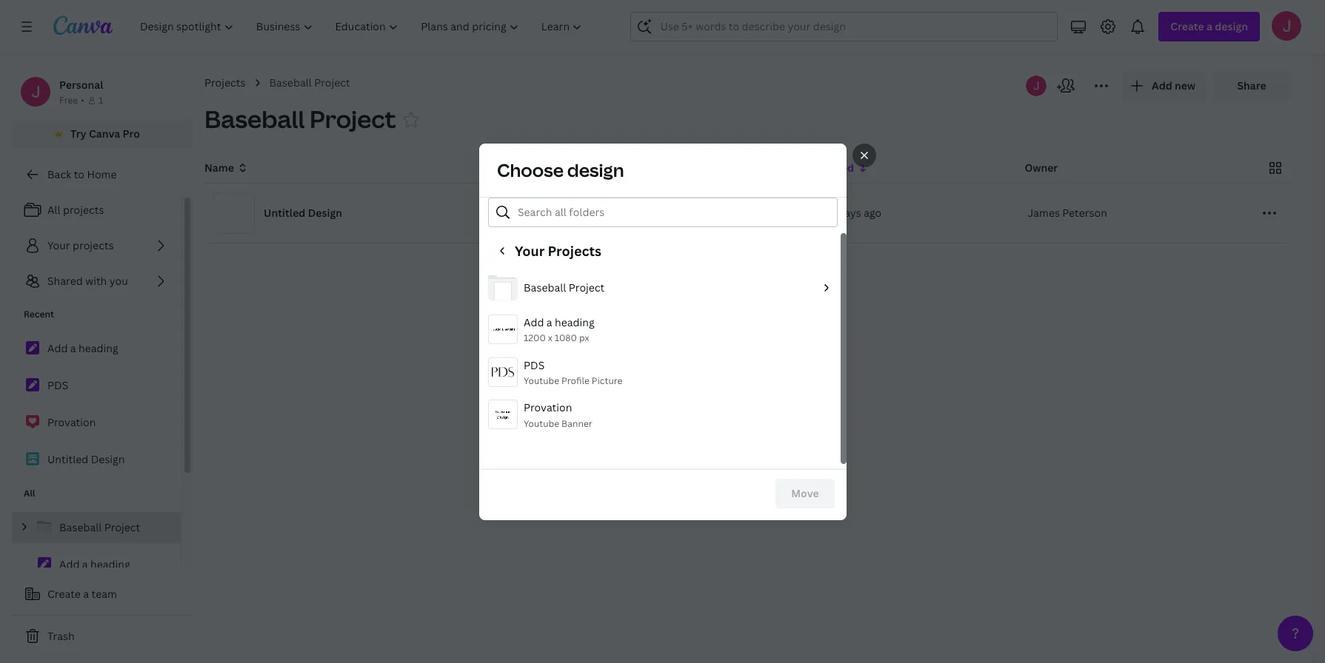 Task type: locate. For each thing, give the bounding box(es) containing it.
design
[[308, 206, 342, 220], [91, 453, 125, 467]]

youtube inside provation youtube banner
[[523, 417, 559, 430]]

1 horizontal spatial pds
[[523, 358, 544, 372]]

a for first add a heading link from the bottom
[[82, 558, 88, 572]]

your
[[47, 239, 70, 253], [514, 242, 544, 260]]

1 horizontal spatial baseball project link
[[269, 75, 350, 91]]

create a team
[[47, 587, 117, 602]]

pds up "provation" link
[[47, 379, 68, 393]]

px
[[579, 332, 589, 344]]

0 vertical spatial add
[[523, 315, 544, 329]]

2 youtube from the top
[[523, 417, 559, 430]]

provation down pds 'link'
[[47, 416, 96, 430]]

share button
[[1213, 71, 1290, 101]]

0 vertical spatial provation
[[523, 401, 572, 415]]

1 vertical spatial baseball project link
[[12, 513, 181, 544]]

add for first add a heading link from the bottom
[[59, 558, 80, 572]]

youtube left banner
[[523, 417, 559, 430]]

try
[[70, 127, 86, 141]]

2 add a heading link from the top
[[12, 550, 181, 581]]

with
[[85, 274, 107, 288]]

2 vertical spatial heading
[[90, 558, 130, 572]]

add inside list
[[47, 341, 68, 356]]

back to home
[[47, 167, 117, 181]]

picture
[[591, 374, 622, 387]]

1 vertical spatial provation
[[47, 416, 96, 430]]

baseball project
[[269, 76, 350, 90], [204, 103, 396, 135], [523, 280, 604, 294], [59, 521, 140, 535]]

1 youtube from the top
[[523, 374, 559, 387]]

0 vertical spatial all
[[47, 203, 60, 217]]

top level navigation element
[[130, 12, 595, 41]]

1 vertical spatial projects
[[548, 242, 601, 260]]

1 horizontal spatial projects
[[548, 242, 601, 260]]

0 horizontal spatial untitled
[[47, 453, 88, 467]]

a inside button
[[83, 587, 89, 602]]

a for create a team button
[[83, 587, 89, 602]]

all
[[47, 203, 60, 217], [24, 487, 35, 500]]

0 vertical spatial add a heading link
[[12, 333, 181, 364]]

0 vertical spatial heading
[[555, 315, 594, 329]]

1 horizontal spatial baseball project button
[[488, 273, 832, 307]]

all projects link
[[12, 196, 181, 225]]

peterson
[[1063, 206, 1107, 220]]

1 vertical spatial projects
[[73, 239, 114, 253]]

provation for provation youtube banner
[[523, 401, 572, 415]]

baseball down your projects
[[523, 280, 566, 294]]

1 horizontal spatial untitled
[[264, 206, 305, 220]]

projects
[[204, 76, 246, 90], [548, 242, 601, 260]]

0 vertical spatial add a heading
[[47, 341, 118, 356]]

1 vertical spatial add a heading link
[[12, 550, 181, 581]]

recent
[[24, 308, 54, 321]]

ago
[[864, 206, 882, 220]]

your projects
[[47, 239, 114, 253]]

a left 'team'
[[83, 587, 89, 602]]

choose design
[[497, 157, 624, 182]]

add a heading up create a team button
[[59, 558, 130, 572]]

1 vertical spatial all
[[24, 487, 35, 500]]

your projects link
[[12, 231, 181, 261]]

1 horizontal spatial untitled design
[[264, 206, 342, 220]]

projects
[[63, 203, 104, 217], [73, 239, 114, 253]]

1080
[[554, 332, 577, 344]]

heading up 1080
[[555, 315, 594, 329]]

pds link
[[12, 370, 181, 401]]

untitled
[[264, 206, 305, 220], [47, 453, 88, 467]]

youtube
[[523, 374, 559, 387], [523, 417, 559, 430]]

1 add a heading link from the top
[[12, 333, 181, 364]]

move button
[[775, 479, 834, 509]]

1 horizontal spatial your
[[514, 242, 544, 260]]

provation inside provation youtube banner
[[523, 401, 572, 415]]

add a heading link up 'team'
[[12, 550, 181, 581]]

projects for your projects
[[73, 239, 114, 253]]

1 horizontal spatial all
[[47, 203, 60, 217]]

move
[[791, 486, 819, 500]]

trash link
[[12, 622, 193, 652]]

to
[[74, 167, 84, 181]]

0 horizontal spatial your
[[47, 239, 70, 253]]

all for all projects
[[47, 203, 60, 217]]

your inside list
[[47, 239, 70, 253]]

provation up banner
[[523, 401, 572, 415]]

project
[[314, 76, 350, 90], [310, 103, 396, 135], [568, 280, 604, 294], [104, 521, 140, 535]]

baseball project button
[[204, 103, 396, 136], [488, 273, 832, 307]]

all projects
[[47, 203, 104, 217]]

trash
[[47, 630, 75, 644]]

shared with you
[[47, 274, 128, 288]]

a up pds 'link'
[[70, 341, 76, 356]]

baseball project inside button
[[523, 280, 604, 294]]

design
[[567, 157, 624, 182]]

owner
[[1025, 161, 1058, 175]]

pds
[[523, 358, 544, 372], [47, 379, 68, 393]]

a
[[546, 315, 552, 329], [70, 341, 76, 356], [82, 558, 88, 572], [83, 587, 89, 602]]

0 vertical spatial pds
[[523, 358, 544, 372]]

a up "x"
[[546, 315, 552, 329]]

name
[[204, 161, 234, 175]]

heading inside list
[[79, 341, 118, 356]]

baseball project link
[[269, 75, 350, 91], [12, 513, 181, 544]]

free
[[59, 94, 78, 107]]

add up create
[[59, 558, 80, 572]]

1 vertical spatial add a heading
[[59, 558, 130, 572]]

0 horizontal spatial baseball project link
[[12, 513, 181, 544]]

0 vertical spatial projects
[[204, 76, 246, 90]]

0 horizontal spatial design
[[91, 453, 125, 467]]

0 horizontal spatial pds
[[47, 379, 68, 393]]

2 vertical spatial add
[[59, 558, 80, 572]]

add down recent
[[47, 341, 68, 356]]

pds inside pds youtube profile picture
[[523, 358, 544, 372]]

1 vertical spatial add
[[47, 341, 68, 356]]

0 horizontal spatial all
[[24, 487, 35, 500]]

youtube for provation
[[523, 417, 559, 430]]

a up create a team
[[82, 558, 88, 572]]

add a heading
[[47, 341, 118, 356], [59, 558, 130, 572]]

pro
[[123, 127, 140, 141]]

add a heading for 1st add a heading link from the top of the page
[[47, 341, 118, 356]]

list
[[12, 196, 181, 296], [479, 267, 840, 436], [12, 333, 181, 476], [12, 513, 181, 664]]

untitled design
[[264, 206, 342, 220], [47, 453, 125, 467]]

your projects
[[514, 242, 601, 260]]

heading up pds 'link'
[[79, 341, 118, 356]]

shared
[[47, 274, 83, 288]]

1 vertical spatial design
[[91, 453, 125, 467]]

1 vertical spatial youtube
[[523, 417, 559, 430]]

projects down back to home at left top
[[63, 203, 104, 217]]

1 vertical spatial baseball project button
[[488, 273, 832, 307]]

1 vertical spatial heading
[[79, 341, 118, 356]]

None search field
[[631, 12, 1058, 41]]

a for 1st add a heading link from the top of the page
[[70, 341, 76, 356]]

free •
[[59, 94, 84, 107]]

shared with you link
[[12, 267, 181, 296]]

0 vertical spatial baseball project button
[[204, 103, 396, 136]]

baseball
[[269, 76, 312, 90], [204, 103, 305, 135], [523, 280, 566, 294], [59, 521, 102, 535]]

0 vertical spatial design
[[308, 206, 342, 220]]

0 horizontal spatial untitled design
[[47, 453, 125, 467]]

youtube left profile
[[523, 374, 559, 387]]

pds inside 'link'
[[47, 379, 68, 393]]

pds down 1200
[[523, 358, 544, 372]]

add a heading link up pds 'link'
[[12, 333, 181, 364]]

add
[[523, 315, 544, 329], [47, 341, 68, 356], [59, 558, 80, 572]]

0 vertical spatial youtube
[[523, 374, 559, 387]]

heading
[[555, 315, 594, 329], [79, 341, 118, 356], [90, 558, 130, 572]]

provation
[[523, 401, 572, 415], [47, 416, 96, 430]]

0 horizontal spatial projects
[[204, 76, 246, 90]]

1 vertical spatial pds
[[47, 379, 68, 393]]

1 vertical spatial untitled design
[[47, 453, 125, 467]]

1 horizontal spatial provation
[[523, 401, 572, 415]]

21 days ago
[[824, 206, 882, 220]]

1 vertical spatial untitled
[[47, 453, 88, 467]]

0 vertical spatial projects
[[63, 203, 104, 217]]

heading up 'team'
[[90, 558, 130, 572]]

youtube inside pds youtube profile picture
[[523, 374, 559, 387]]

0 vertical spatial baseball project link
[[269, 75, 350, 91]]

0 horizontal spatial provation
[[47, 416, 96, 430]]

create a team button
[[12, 580, 193, 610]]

projects down all projects link
[[73, 239, 114, 253]]

add a heading up pds 'link'
[[47, 341, 118, 356]]

edited button
[[821, 160, 869, 176]]

banner
[[561, 417, 592, 430]]

back
[[47, 167, 71, 181]]

name button
[[204, 160, 249, 176]]

add a heading link
[[12, 333, 181, 364], [12, 550, 181, 581]]

add up 1200
[[523, 315, 544, 329]]



Task type: describe. For each thing, give the bounding box(es) containing it.
0 horizontal spatial baseball project button
[[204, 103, 396, 136]]

add inside add a heading 1200 x 1080 px
[[523, 315, 544, 329]]

Search all folders search field
[[517, 198, 828, 226]]

personal
[[59, 78, 103, 92]]

add for 1st add a heading link from the top of the page
[[47, 341, 68, 356]]

canva
[[89, 127, 120, 141]]

your for your projects
[[514, 242, 544, 260]]

home
[[87, 167, 117, 181]]

baseball up create a team
[[59, 521, 102, 535]]

heading for first add a heading link from the bottom
[[90, 558, 130, 572]]

all for all
[[24, 487, 35, 500]]

type
[[618, 161, 642, 175]]

list containing add a heading
[[12, 333, 181, 476]]

provation link
[[12, 407, 181, 439]]

pds for pds youtube profile picture
[[523, 358, 544, 372]]

share
[[1237, 79, 1266, 93]]

pds youtube profile picture
[[523, 358, 622, 387]]

heading inside add a heading 1200 x 1080 px
[[555, 315, 594, 329]]

untitled design link
[[12, 444, 181, 476]]

1
[[98, 94, 103, 107]]

0 vertical spatial untitled
[[264, 206, 305, 220]]

james
[[1028, 206, 1060, 220]]

•
[[81, 94, 84, 107]]

baseball right projects link
[[269, 76, 312, 90]]

back to home link
[[12, 160, 193, 190]]

choose
[[497, 157, 563, 182]]

team
[[92, 587, 117, 602]]

provation for provation
[[47, 416, 96, 430]]

projects link
[[204, 75, 246, 91]]

add a heading for first add a heading link from the bottom
[[59, 558, 130, 572]]

james peterson
[[1028, 206, 1107, 220]]

1200
[[523, 332, 545, 344]]

0 vertical spatial untitled design
[[264, 206, 342, 220]]

1 horizontal spatial design
[[308, 206, 342, 220]]

profile
[[561, 374, 589, 387]]

list containing all projects
[[12, 196, 181, 296]]

your for your projects
[[47, 239, 70, 253]]

days
[[838, 206, 861, 220]]

heading for 1st add a heading link from the top of the page
[[79, 341, 118, 356]]

baseball down projects link
[[204, 103, 305, 135]]

add a heading 1200 x 1080 px
[[523, 315, 594, 344]]

try canva pro button
[[12, 120, 193, 148]]

design inside list
[[91, 453, 125, 467]]

projects for all projects
[[63, 203, 104, 217]]

x
[[548, 332, 552, 344]]

you
[[109, 274, 128, 288]]

edited
[[821, 161, 854, 175]]

21
[[824, 206, 835, 220]]

youtube for pds
[[523, 374, 559, 387]]

create
[[47, 587, 81, 602]]

try canva pro
[[70, 127, 140, 141]]

pds for pds
[[47, 379, 68, 393]]

provation youtube banner
[[523, 401, 592, 430]]

a inside add a heading 1200 x 1080 px
[[546, 315, 552, 329]]



Task type: vqa. For each thing, say whether or not it's contained in the screenshot.


